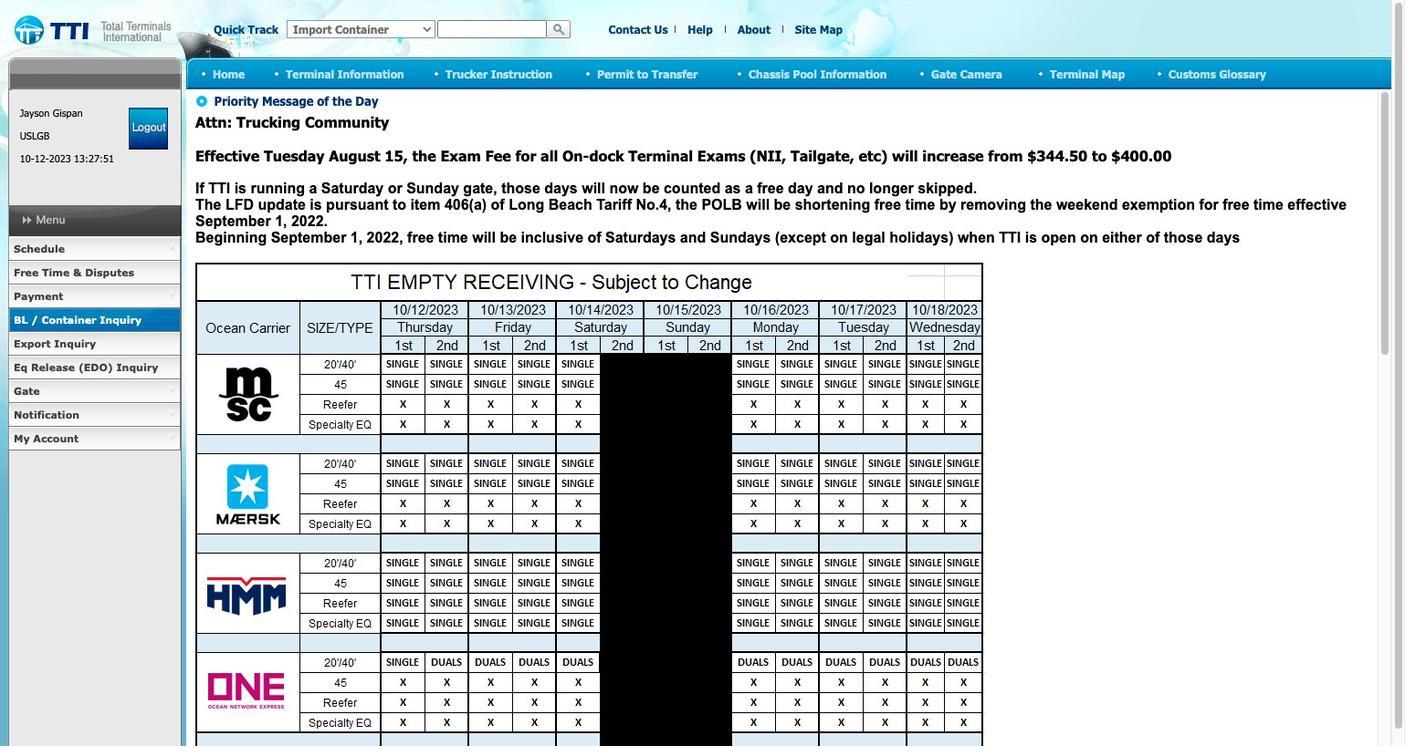 Task type: locate. For each thing, give the bounding box(es) containing it.
0 vertical spatial map
[[820, 23, 843, 36]]

uslgb
[[20, 130, 49, 142]]

contact us link
[[609, 23, 668, 36]]

1 horizontal spatial terminal
[[1050, 67, 1099, 80]]

free
[[14, 267, 39, 279]]

eq
[[14, 362, 28, 373]]

help
[[688, 23, 713, 36]]

gate camera
[[931, 67, 1003, 80]]

0 horizontal spatial information
[[338, 67, 404, 80]]

terminal information
[[286, 67, 404, 80]]

payment
[[14, 290, 63, 302]]

10-12-2023 13:27:51
[[20, 153, 114, 164]]

jayson gispan
[[20, 107, 83, 119]]

map left customs
[[1102, 67, 1125, 80]]

terminal for terminal information
[[286, 67, 334, 80]]

1 information from the left
[[338, 67, 404, 80]]

terminal map
[[1050, 67, 1125, 80]]

terminal for terminal map
[[1050, 67, 1099, 80]]

contact
[[609, 23, 651, 36]]

gate down eq at left
[[14, 385, 40, 397]]

map right site
[[820, 23, 843, 36]]

gate
[[931, 67, 957, 80], [14, 385, 40, 397]]

10-
[[20, 153, 34, 164]]

customs
[[1169, 67, 1216, 80]]

trucker
[[446, 67, 488, 80]]

0 horizontal spatial map
[[820, 23, 843, 36]]

0 horizontal spatial terminal
[[286, 67, 334, 80]]

inquiry inside bl / container inquiry link
[[100, 314, 142, 326]]

terminal
[[286, 67, 334, 80], [1050, 67, 1099, 80]]

0 vertical spatial inquiry
[[100, 314, 142, 326]]

2 vertical spatial inquiry
[[117, 362, 158, 373]]

my account
[[14, 433, 79, 445]]

release
[[31, 362, 75, 373]]

export inquiry link
[[8, 332, 181, 356]]

help link
[[688, 23, 713, 36]]

site map link
[[795, 23, 843, 36]]

gate left the camera
[[931, 67, 957, 80]]

1 vertical spatial inquiry
[[54, 338, 96, 350]]

2 terminal from the left
[[1050, 67, 1099, 80]]

&
[[73, 267, 82, 279]]

login image
[[129, 108, 168, 150]]

inquiry inside eq release (edo) inquiry link
[[117, 362, 158, 373]]

map for site map
[[820, 23, 843, 36]]

1 horizontal spatial map
[[1102, 67, 1125, 80]]

inquiry
[[100, 314, 142, 326], [54, 338, 96, 350], [117, 362, 158, 373]]

inquiry for (edo)
[[117, 362, 158, 373]]

0 horizontal spatial gate
[[14, 385, 40, 397]]

us
[[654, 23, 668, 36]]

bl / container inquiry link
[[8, 309, 181, 332]]

1 horizontal spatial gate
[[931, 67, 957, 80]]

1 vertical spatial map
[[1102, 67, 1125, 80]]

information
[[338, 67, 404, 80], [820, 67, 887, 80]]

gispan
[[53, 107, 83, 119]]

1 vertical spatial gate
[[14, 385, 40, 397]]

2023
[[49, 153, 71, 164]]

inquiry down payment link
[[100, 314, 142, 326]]

trucker instruction
[[446, 67, 553, 80]]

chassis
[[749, 67, 790, 80]]

about
[[738, 23, 771, 36]]

gate link
[[8, 380, 181, 404]]

1 terminal from the left
[[286, 67, 334, 80]]

instruction
[[491, 67, 553, 80]]

inquiry down the bl / container inquiry
[[54, 338, 96, 350]]

inquiry right (edo)
[[117, 362, 158, 373]]

to
[[637, 67, 649, 80]]

bl
[[14, 314, 28, 326]]

map
[[820, 23, 843, 36], [1102, 67, 1125, 80]]

my
[[14, 433, 30, 445]]

quick track
[[214, 23, 278, 36]]

1 horizontal spatial information
[[820, 67, 887, 80]]

about link
[[738, 23, 771, 36]]

0 vertical spatial gate
[[931, 67, 957, 80]]

None text field
[[437, 20, 547, 38]]



Task type: vqa. For each thing, say whether or not it's contained in the screenshot.
THE '05-'
no



Task type: describe. For each thing, give the bounding box(es) containing it.
camera
[[960, 67, 1003, 80]]

permit
[[597, 67, 634, 80]]

12-
[[34, 153, 49, 164]]

export
[[14, 338, 51, 350]]

export inquiry
[[14, 338, 96, 350]]

notification
[[14, 409, 79, 421]]

inquiry for container
[[100, 314, 142, 326]]

free time & disputes link
[[8, 261, 181, 285]]

/
[[31, 314, 38, 326]]

glossary
[[1219, 67, 1267, 80]]

map for terminal map
[[1102, 67, 1125, 80]]

site map
[[795, 23, 843, 36]]

payment link
[[8, 285, 181, 309]]

customs glossary
[[1169, 67, 1267, 80]]

gate for gate
[[14, 385, 40, 397]]

my account link
[[8, 427, 181, 451]]

notification link
[[8, 404, 181, 427]]

permit to transfer
[[597, 67, 698, 80]]

disputes
[[85, 267, 134, 279]]

free time & disputes
[[14, 267, 134, 279]]

schedule
[[14, 243, 65, 255]]

account
[[33, 433, 79, 445]]

home
[[213, 67, 245, 80]]

13:27:51
[[74, 153, 114, 164]]

container
[[42, 314, 96, 326]]

gate for gate camera
[[931, 67, 957, 80]]

jayson
[[20, 107, 50, 119]]

chassis pool information
[[749, 67, 887, 80]]

(edo)
[[78, 362, 113, 373]]

time
[[42, 267, 70, 279]]

2 information from the left
[[820, 67, 887, 80]]

eq release (edo) inquiry
[[14, 362, 158, 373]]

site
[[795, 23, 817, 36]]

transfer
[[652, 67, 698, 80]]

bl / container inquiry
[[14, 314, 142, 326]]

quick
[[214, 23, 245, 36]]

inquiry inside "export inquiry" link
[[54, 338, 96, 350]]

contact us
[[609, 23, 668, 36]]

schedule link
[[8, 237, 181, 261]]

eq release (edo) inquiry link
[[8, 356, 181, 380]]

pool
[[793, 67, 817, 80]]

track
[[248, 23, 278, 36]]



